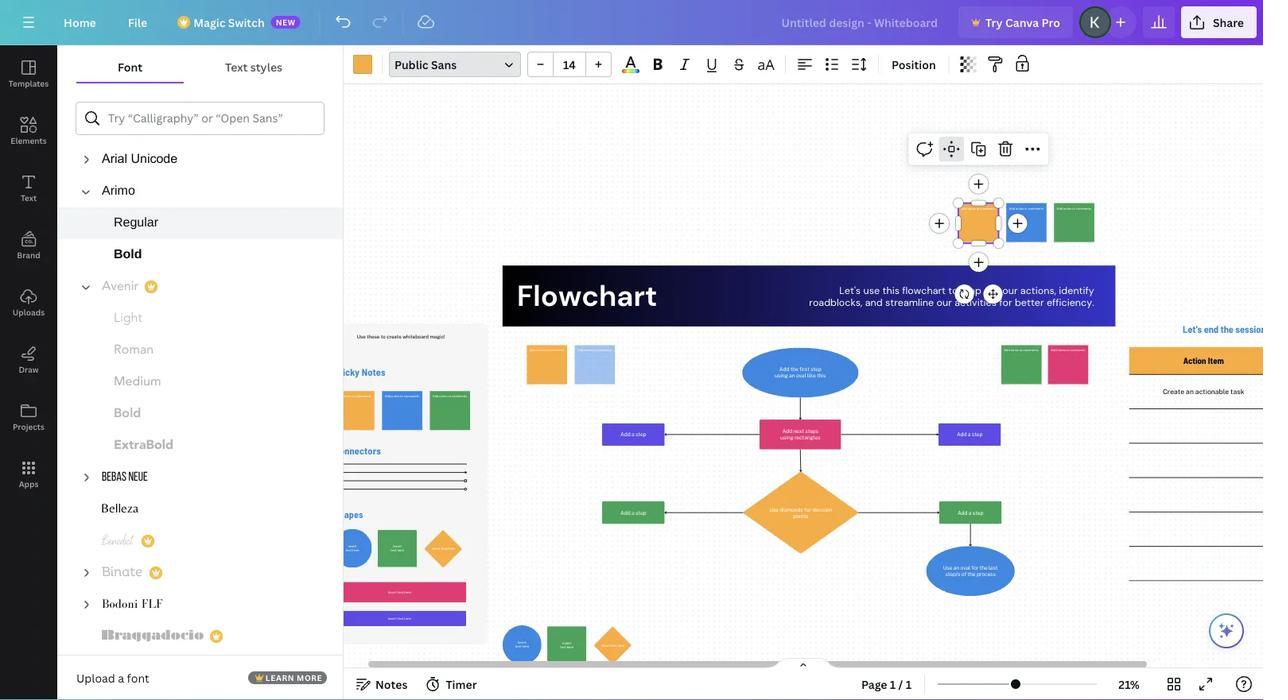 Task type: locate. For each thing, give the bounding box(es) containing it.
this
[[883, 284, 900, 297]]

2 1 from the left
[[906, 677, 912, 693]]

0 vertical spatial let's
[[840, 284, 861, 297]]

1 horizontal spatial text
[[225, 59, 248, 74]]

our
[[1003, 284, 1018, 297], [937, 297, 952, 310]]

sticky
[[334, 366, 360, 378]]

text inside text styles button
[[225, 59, 248, 74]]

the
[[1221, 324, 1234, 336]]

1 horizontal spatial our
[[1003, 284, 1018, 297]]

pro
[[1042, 15, 1061, 30]]

text left styles
[[225, 59, 248, 74]]

page
[[862, 677, 888, 693]]

apps
[[19, 479, 38, 490]]

1 vertical spatial bold image
[[115, 405, 142, 424]]

1 horizontal spatial let's
[[1183, 324, 1202, 336]]

actionable
[[1196, 388, 1229, 396]]

0 horizontal spatial text
[[21, 193, 37, 203]]

notes button
[[350, 672, 414, 698]]

connectors
[[334, 446, 381, 457]]

notes
[[362, 366, 386, 378], [376, 677, 408, 693]]

0 vertical spatial bold image
[[115, 246, 142, 265]]

1 vertical spatial text
[[21, 193, 37, 203]]

text up brand button
[[21, 193, 37, 203]]

0 horizontal spatial let's
[[840, 284, 861, 297]]

timer
[[446, 677, 477, 693]]

notes left timer button
[[376, 677, 408, 693]]

to
[[949, 284, 958, 297]]

switch
[[228, 15, 265, 30]]

ultra bold image
[[115, 437, 173, 456]]

elements
[[11, 135, 47, 146]]

projects
[[13, 422, 45, 432]]

benedict image
[[102, 532, 135, 551]]

font
[[127, 671, 149, 686]]

text
[[225, 59, 248, 74], [21, 193, 37, 203]]

text styles
[[225, 59, 283, 74]]

1 vertical spatial let's
[[1183, 324, 1202, 336]]

learn more
[[266, 673, 322, 684]]

text button
[[0, 160, 57, 217]]

1 left /
[[890, 677, 896, 693]]

uploads
[[13, 307, 45, 318]]

text styles button
[[184, 52, 324, 82]]

more
[[297, 673, 322, 684]]

our left map
[[937, 297, 952, 310]]

bold image
[[115, 246, 142, 265], [115, 405, 142, 424]]

let's for use
[[840, 284, 861, 297]]

roadblocks,
[[809, 297, 863, 310]]

activities
[[955, 297, 997, 310]]

let's left end
[[1183, 324, 1202, 336]]

text inside text button
[[21, 193, 37, 203]]

item
[[1208, 356, 1224, 366]]

bodoni flf image
[[102, 596, 164, 615]]

public sans button
[[389, 52, 521, 77]]

let's inside let's use this flowchart to map out our actions, identify roadblocks, and streamline our activities for better efficiency.
[[840, 284, 861, 297]]

tree
[[57, 112, 343, 685]]

let's
[[840, 284, 861, 297], [1183, 324, 1202, 336]]

Design title text field
[[769, 6, 952, 38]]

streamline
[[886, 297, 934, 310]]

group
[[528, 52, 612, 77]]

0 horizontal spatial 1
[[890, 677, 896, 693]]

file button
[[115, 6, 160, 38]]

brand button
[[0, 217, 57, 275]]

1 vertical spatial notes
[[376, 677, 408, 693]]

home
[[64, 15, 96, 30]]

an
[[1186, 388, 1194, 396]]

regular image
[[115, 341, 153, 360]]

1 bold image from the top
[[115, 246, 142, 265]]

task
[[1231, 388, 1245, 396]]

0 vertical spatial text
[[225, 59, 248, 74]]

notes right sticky
[[362, 366, 386, 378]]

1 right /
[[906, 677, 912, 693]]

for
[[1000, 297, 1013, 310]]

bold image down 'medium' image
[[115, 405, 142, 424]]

1 horizontal spatial 1
[[906, 677, 912, 693]]

actions,
[[1021, 284, 1057, 297]]

let's left use
[[840, 284, 861, 297]]

elements button
[[0, 103, 57, 160]]

create
[[1163, 388, 1185, 396]]

#ffaa2b image
[[353, 55, 372, 74], [353, 55, 372, 74]]

templates
[[9, 78, 49, 89]]

create an actionable task
[[1163, 388, 1245, 396]]

uploads button
[[0, 275, 57, 332]]

Try "Calligraphy" or "Open Sans" search field
[[108, 103, 313, 134]]

our right out
[[1003, 284, 1018, 297]]

let's for end
[[1183, 324, 1202, 336]]

let's end the session
[[1183, 324, 1263, 336]]

1
[[890, 677, 896, 693], [906, 677, 912, 693]]

binate image
[[102, 564, 143, 583]]

draw
[[19, 364, 39, 375]]

better
[[1015, 297, 1044, 310]]

bold image up avenir image
[[115, 246, 142, 265]]

page 1 / 1
[[862, 677, 912, 693]]

try canva pro
[[986, 15, 1061, 30]]

brand
[[17, 250, 40, 261]]

medium image
[[115, 373, 161, 392]]

end
[[1204, 324, 1219, 336]]

bebas neue image
[[102, 469, 148, 488]]



Task type: vqa. For each thing, say whether or not it's contained in the screenshot.
the 'at'
no



Task type: describe. For each thing, give the bounding box(es) containing it.
session
[[1236, 324, 1263, 336]]

sticky notes
[[334, 366, 386, 378]]

notes inside button
[[376, 677, 408, 693]]

let's use this flowchart to map out our actions, identify roadblocks, and streamline our activities for better efficiency.
[[809, 284, 1095, 310]]

1 1 from the left
[[890, 677, 896, 693]]

learn
[[266, 673, 295, 684]]

action item
[[1184, 356, 1224, 366]]

share
[[1213, 15, 1244, 30]]

flowchart
[[903, 284, 946, 297]]

identify
[[1059, 284, 1095, 297]]

public
[[395, 57, 429, 72]]

2 bold image from the top
[[115, 405, 142, 424]]

position
[[892, 57, 936, 72]]

text for text styles
[[225, 59, 248, 74]]

color range image
[[622, 69, 640, 73]]

try
[[986, 15, 1003, 30]]

share button
[[1181, 6, 1257, 38]]

upload a font
[[76, 671, 149, 686]]

draw button
[[0, 332, 57, 389]]

light image
[[115, 310, 143, 329]]

styles
[[250, 59, 283, 74]]

/
[[899, 677, 903, 693]]

efficiency.
[[1047, 297, 1095, 310]]

position button
[[886, 52, 943, 77]]

magic switch
[[193, 15, 265, 30]]

show pages image
[[765, 658, 842, 671]]

public sans
[[395, 57, 457, 72]]

braggadocio image
[[102, 628, 204, 647]]

try canva pro button
[[959, 6, 1073, 38]]

file
[[128, 15, 147, 30]]

avenir image
[[102, 278, 138, 297]]

shapes
[[334, 509, 363, 521]]

home link
[[51, 6, 109, 38]]

arial unicode image
[[102, 150, 178, 169]]

templates button
[[0, 45, 57, 103]]

timer button
[[420, 672, 483, 698]]

canva assistant image
[[1217, 622, 1236, 641]]

action
[[1184, 356, 1207, 366]]

text for text
[[21, 193, 37, 203]]

font
[[118, 59, 143, 74]]

use
[[864, 284, 880, 297]]

arimo image
[[102, 182, 135, 201]]

21%
[[1119, 677, 1140, 693]]

0 horizontal spatial our
[[937, 297, 952, 310]]

sans
[[431, 57, 457, 72]]

21% button
[[1104, 672, 1155, 698]]

side panel tab list
[[0, 45, 57, 504]]

regular image
[[115, 214, 159, 233]]

and
[[865, 297, 883, 310]]

projects button
[[0, 389, 57, 446]]

main menu bar
[[0, 0, 1263, 45]]

learn more button
[[248, 672, 327, 685]]

font button
[[76, 52, 184, 82]]

out
[[984, 284, 1000, 297]]

belleza image
[[102, 500, 138, 520]]

0 vertical spatial notes
[[362, 366, 386, 378]]

new
[[276, 17, 296, 27]]

canva
[[1006, 15, 1039, 30]]

upload
[[76, 671, 115, 686]]

magic
[[193, 15, 226, 30]]

map
[[961, 284, 982, 297]]

a
[[118, 671, 124, 686]]

apps button
[[0, 446, 57, 504]]

– – number field
[[559, 57, 581, 72]]



